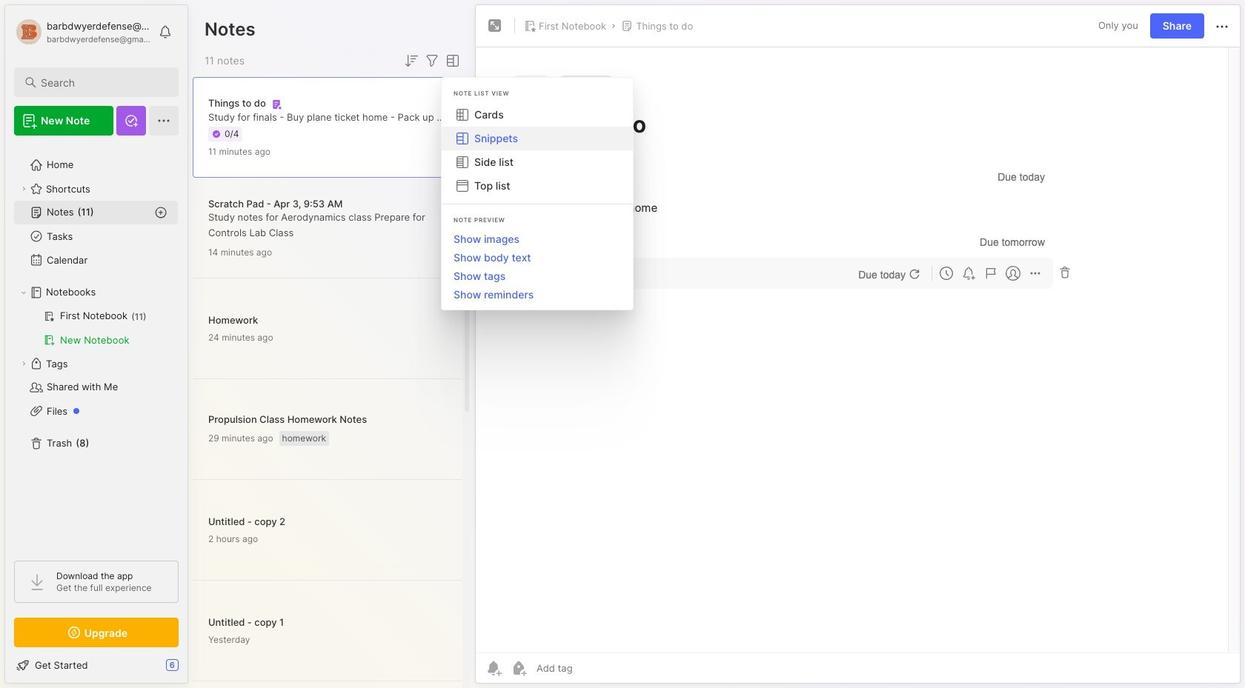 Task type: locate. For each thing, give the bounding box(es) containing it.
1 dropdown list menu from the top
[[442, 103, 633, 198]]

menu item
[[442, 127, 633, 150]]

add filters image
[[423, 52, 441, 70]]

More actions field
[[1213, 16, 1231, 35]]

Note Editor text field
[[476, 47, 1240, 653]]

click to collapse image
[[187, 661, 198, 679]]

1 vertical spatial dropdown list menu
[[442, 230, 633, 304]]

expand note image
[[486, 17, 504, 35]]

tree
[[5, 145, 188, 548]]

2 dropdown list menu from the top
[[442, 230, 633, 304]]

none search field inside 'main' element
[[41, 73, 165, 91]]

expand tags image
[[19, 359, 28, 368]]

Sort options field
[[402, 52, 420, 70]]

0 vertical spatial dropdown list menu
[[442, 103, 633, 198]]

main element
[[0, 0, 193, 689]]

Add filters field
[[423, 52, 441, 70]]

dropdown list menu
[[442, 103, 633, 198], [442, 230, 633, 304]]

group
[[14, 305, 178, 352]]

tree inside 'main' element
[[5, 145, 188, 548]]

add tag image
[[510, 660, 528, 677]]

group inside tree
[[14, 305, 178, 352]]

add a reminder image
[[485, 660, 503, 677]]

None search field
[[41, 73, 165, 91]]



Task type: describe. For each thing, give the bounding box(es) containing it.
Search text field
[[41, 76, 165, 90]]

note window element
[[475, 4, 1241, 688]]

more actions image
[[1213, 18, 1231, 35]]

View options field
[[441, 52, 462, 70]]

Add tag field
[[535, 662, 647, 675]]

expand notebooks image
[[19, 288, 28, 297]]

Account field
[[14, 17, 151, 47]]

Help and Learning task checklist field
[[5, 654, 188, 677]]



Task type: vqa. For each thing, say whether or not it's contained in the screenshot.
tab list
no



